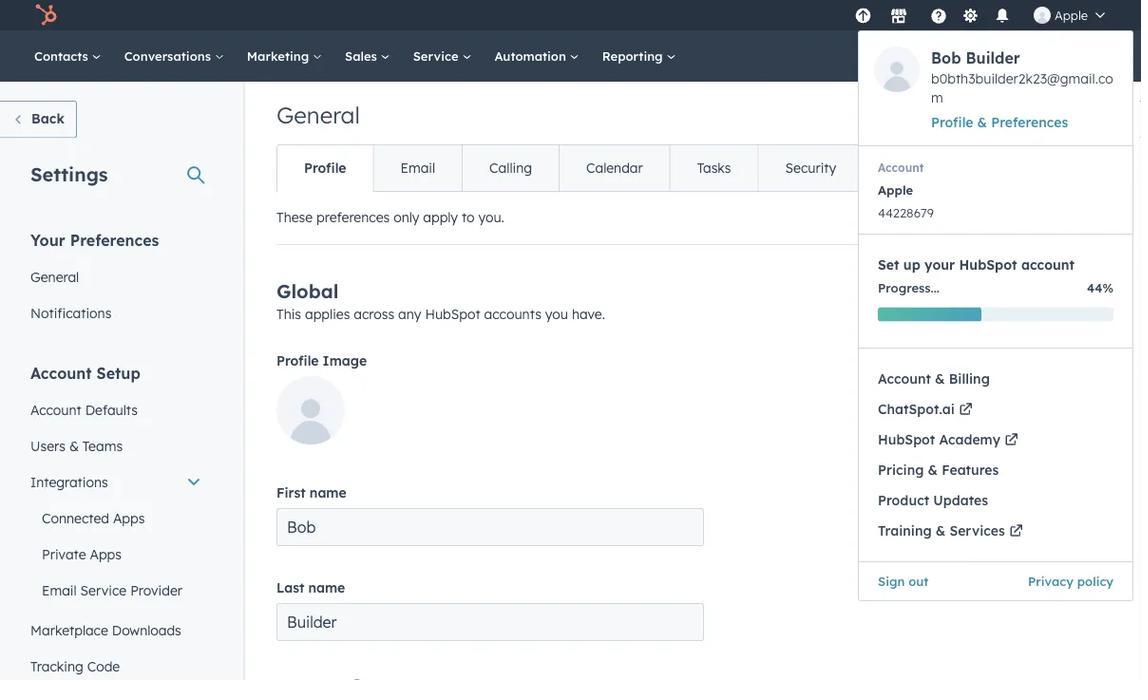 Task type: vqa. For each thing, say whether or not it's contained in the screenshot.
Prev BUTTON at the left
no



Task type: describe. For each thing, give the bounding box(es) containing it.
notifications
[[30, 304, 112, 321]]

marketplaces button
[[879, 0, 919, 30]]

privacy policy
[[1028, 573, 1113, 589]]

your
[[924, 257, 955, 273]]

account setup element
[[19, 362, 213, 680]]

1 horizontal spatial service
[[413, 48, 462, 64]]

reporting
[[602, 48, 666, 64]]

these
[[276, 209, 313, 226]]

sales
[[345, 48, 381, 64]]

notifications button
[[986, 0, 1018, 30]]

marketplace downloads link
[[19, 612, 213, 648]]

& for pricing & features
[[928, 462, 938, 478]]

apple button
[[1022, 0, 1116, 30]]

privacy
[[1028, 573, 1073, 589]]

preferences
[[316, 209, 390, 226]]

marketing link
[[235, 30, 334, 82]]

account defaults link
[[19, 392, 213, 428]]

bob builder image inside the apple "popup button"
[[1034, 7, 1051, 24]]

accounts
[[484, 306, 541, 323]]

pricing & features
[[878, 462, 999, 478]]

connected apps
[[42, 510, 145, 526]]

link opens in a new window image for chatspot.ai
[[959, 403, 972, 415]]

product updates
[[878, 492, 988, 509]]

navigation containing profile
[[276, 144, 864, 192]]

security link
[[758, 145, 863, 191]]

& for account & billing
[[935, 371, 945, 387]]

bob
[[931, 48, 961, 67]]

marketing
[[247, 48, 313, 64]]

bob builder image inside apple menu
[[874, 47, 920, 92]]

global this applies across any hubspot accounts you have.
[[276, 279, 605, 323]]

this
[[276, 306, 301, 323]]

calendar
[[586, 160, 643, 176]]

email link
[[373, 145, 462, 191]]

account for account & billing
[[878, 371, 931, 387]]

integrations
[[30, 474, 108, 490]]

help button
[[922, 0, 955, 30]]

email for email
[[400, 160, 435, 176]]

hubspot academy
[[878, 431, 1000, 448]]

apps for private apps
[[90, 546, 122, 562]]

across
[[354, 306, 394, 323]]

1 horizontal spatial general
[[276, 101, 360, 129]]

settings
[[30, 162, 108, 186]]

account for account setup
[[30, 363, 92, 382]]

apple
[[1055, 7, 1088, 23]]

applies
[[305, 306, 350, 323]]

setup
[[96, 363, 140, 382]]

Last name text field
[[276, 603, 704, 641]]

privacy policy link
[[1028, 570, 1113, 593]]

calendar link
[[559, 145, 670, 191]]

sales link
[[334, 30, 402, 82]]

profile for profile image
[[276, 352, 319, 369]]

connected apps link
[[19, 500, 213, 536]]

account
[[1021, 257, 1075, 273]]

link opens in a new window image for hubspot academy
[[1005, 433, 1017, 446]]

to
[[462, 209, 475, 226]]

back link
[[0, 101, 77, 138]]

your
[[30, 230, 65, 249]]

academy
[[939, 431, 1000, 448]]

First name text field
[[276, 508, 704, 546]]

account & billing link
[[859, 364, 1132, 394]]

automation link
[[483, 30, 591, 82]]

email service provider link
[[19, 572, 213, 609]]

profile inside bob builder b0bth3builder2k23@gmail.co m profile & preferences
[[931, 114, 973, 131]]

downloads
[[112, 622, 181, 638]]

product updates link
[[859, 485, 1132, 516]]

apple menu
[[858, 30, 1133, 601]]

profile image
[[276, 352, 367, 369]]

updates
[[933, 492, 988, 509]]

users & teams
[[30, 437, 123, 454]]

you.
[[478, 209, 504, 226]]

code
[[87, 658, 120, 675]]

sign
[[878, 573, 905, 589]]

provider
[[130, 582, 182, 599]]

tasks
[[697, 160, 731, 176]]

services
[[949, 523, 1005, 539]]

sign out link
[[878, 570, 929, 593]]

chatspot.ai
[[878, 401, 955, 418]]

set
[[878, 257, 899, 273]]

calling
[[489, 160, 532, 176]]

Search HubSpot search field
[[874, 40, 1107, 72]]

integrations button
[[19, 464, 213, 500]]



Task type: locate. For each thing, give the bounding box(es) containing it.
2 horizontal spatial hubspot
[[959, 257, 1017, 273]]

sign out
[[878, 573, 929, 589]]

calling link
[[462, 145, 559, 191]]

profile up the preferences
[[304, 160, 346, 176]]

link opens in a new window image
[[959, 403, 972, 415], [1005, 433, 1017, 446], [1010, 524, 1022, 537]]

preferences down b0bth3builder2k23@gmail.co
[[991, 114, 1068, 131]]

edit button
[[276, 376, 345, 451]]

last name
[[276, 580, 345, 596]]

0 vertical spatial bob builder image
[[1034, 7, 1051, 24]]

1 horizontal spatial preferences
[[991, 114, 1068, 131]]

have.
[[572, 306, 605, 323]]

training
[[878, 523, 932, 539]]

link opens in a new window image down product updates link
[[1010, 524, 1022, 537]]

reporting link
[[591, 30, 687, 82]]

hubspot up "pricing"
[[878, 431, 935, 448]]

upgrade image
[[855, 8, 872, 25]]

your preferences element
[[19, 229, 213, 331]]

builder
[[966, 48, 1020, 67]]

marketplace downloads
[[30, 622, 181, 638]]

contacts link
[[23, 30, 113, 82]]

bob builder menu item
[[858, 0, 1133, 601]]

2 vertical spatial link opens in a new window image
[[1010, 524, 1022, 537]]

0 vertical spatial link opens in a new window image
[[959, 403, 972, 415]]

apps down the integrations button at the bottom left
[[113, 510, 145, 526]]

apply
[[423, 209, 458, 226]]

users & teams link
[[19, 428, 213, 464]]

account inside apple menu
[[878, 371, 931, 387]]

1 horizontal spatial hubspot
[[878, 431, 935, 448]]

0 horizontal spatial hubspot
[[425, 306, 480, 323]]

private
[[42, 546, 86, 562]]

0 horizontal spatial general
[[30, 268, 79, 285]]

general
[[276, 101, 360, 129], [30, 268, 79, 285]]

account defaults
[[30, 401, 138, 418]]

email for email service provider
[[42, 582, 77, 599]]

1 horizontal spatial bob builder image
[[1034, 7, 1051, 24]]

name
[[310, 485, 346, 501], [308, 580, 345, 596]]

conversations link
[[113, 30, 235, 82]]

service down private apps link
[[80, 582, 127, 599]]

general link
[[19, 259, 213, 295]]

0 vertical spatial profile
[[931, 114, 973, 131]]

navigation
[[276, 144, 864, 192]]

contacts
[[34, 48, 92, 64]]

0 horizontal spatial service
[[80, 582, 127, 599]]

email down private
[[42, 582, 77, 599]]

0 vertical spatial preferences
[[991, 114, 1068, 131]]

1 vertical spatial preferences
[[70, 230, 159, 249]]

44%
[[1087, 280, 1113, 295]]

policy
[[1077, 573, 1113, 589]]

preferences
[[991, 114, 1068, 131], [70, 230, 159, 249]]

users
[[30, 437, 66, 454]]

conversations
[[124, 48, 215, 64]]

settings link
[[959, 5, 982, 25]]

bob builder b0bth3builder2k23@gmail.co m profile & preferences
[[931, 48, 1113, 131]]

name right first
[[310, 485, 346, 501]]

email up the only
[[400, 160, 435, 176]]

account
[[30, 363, 92, 382], [878, 371, 931, 387], [30, 401, 81, 418]]

profile down m on the right of page
[[931, 114, 973, 131]]

profile
[[931, 114, 973, 131], [304, 160, 346, 176], [276, 352, 319, 369]]

& up product updates at bottom right
[[928, 462, 938, 478]]

pricing
[[878, 462, 924, 478]]

hubspot inside global this applies across any hubspot accounts you have.
[[425, 306, 480, 323]]

0 vertical spatial apps
[[113, 510, 145, 526]]

tracking
[[30, 658, 83, 675]]

out
[[908, 573, 929, 589]]

email
[[400, 160, 435, 176], [42, 582, 77, 599]]

& inside account setup element
[[69, 437, 79, 454]]

billing
[[949, 371, 990, 387]]

private apps
[[42, 546, 122, 562]]

link opens in a new window image up pricing & features link
[[1005, 433, 1017, 446]]

only
[[393, 209, 419, 226]]

2 vertical spatial hubspot
[[878, 431, 935, 448]]

bob builder menu
[[849, 0, 1133, 601]]

connected
[[42, 510, 109, 526]]

general down your
[[30, 268, 79, 285]]

image
[[323, 352, 367, 369]]

b0bth3builder2k23@gmail.co
[[931, 70, 1113, 87]]

& right users
[[69, 437, 79, 454]]

0 horizontal spatial email
[[42, 582, 77, 599]]

notifications image
[[994, 9, 1011, 26]]

apps for connected apps
[[113, 510, 145, 526]]

name for last name
[[308, 580, 345, 596]]

apps
[[113, 510, 145, 526], [90, 546, 122, 562]]

& down product updates at bottom right
[[936, 523, 946, 539]]

set up your hubspot account
[[878, 257, 1075, 273]]

0 horizontal spatial preferences
[[70, 230, 159, 249]]

link opens in a new window image for training & services
[[1010, 524, 1022, 537]]

1 vertical spatial service
[[80, 582, 127, 599]]

account up account defaults at bottom
[[30, 363, 92, 382]]

tracking code link
[[19, 648, 213, 680]]

1 vertical spatial profile
[[304, 160, 346, 176]]

m
[[931, 89, 943, 106]]

1 vertical spatial hubspot
[[425, 306, 480, 323]]

upgrade link
[[851, 5, 875, 25]]

2 vertical spatial profile
[[276, 352, 319, 369]]

training & services
[[878, 523, 1005, 539]]

account & billing
[[878, 371, 990, 387]]

bob builder image
[[1034, 7, 1051, 24], [874, 47, 920, 92]]

account for account defaults
[[30, 401, 81, 418]]

service right sales link
[[413, 48, 462, 64]]

first name
[[276, 485, 346, 501]]

account up chatspot.ai
[[878, 371, 931, 387]]

tracking code
[[30, 658, 120, 675]]

up
[[903, 257, 920, 273]]

1 vertical spatial general
[[30, 268, 79, 285]]

1 horizontal spatial email
[[400, 160, 435, 176]]

service
[[413, 48, 462, 64], [80, 582, 127, 599]]

tasks link
[[670, 145, 758, 191]]

teams
[[83, 437, 123, 454]]

automation
[[494, 48, 570, 64]]

apps up email service provider
[[90, 546, 122, 562]]

pricing & features link
[[859, 455, 1132, 485]]

product
[[878, 492, 929, 509]]

0 vertical spatial name
[[310, 485, 346, 501]]

service inside account setup element
[[80, 582, 127, 599]]

marketplace
[[30, 622, 108, 638]]

global
[[276, 279, 339, 303]]

1 vertical spatial name
[[308, 580, 345, 596]]

link opens in a new window image down billing
[[959, 403, 972, 415]]

& for training & services
[[936, 523, 946, 539]]

preferences inside bob builder b0bth3builder2k23@gmail.co m profile & preferences
[[991, 114, 1068, 131]]

0 vertical spatial general
[[276, 101, 360, 129]]

marketplaces image
[[890, 9, 907, 26]]

0 vertical spatial hubspot
[[959, 257, 1017, 273]]

& inside bob builder b0bth3builder2k23@gmail.co m profile & preferences
[[977, 114, 987, 131]]

1 vertical spatial link opens in a new window image
[[1005, 433, 1017, 446]]

email service provider
[[42, 582, 182, 599]]

& down b0bth3builder2k23@gmail.co
[[977, 114, 987, 131]]

0 vertical spatial service
[[413, 48, 462, 64]]

you
[[545, 306, 568, 323]]

general inside your preferences element
[[30, 268, 79, 285]]

1 vertical spatial apps
[[90, 546, 122, 562]]

1 vertical spatial bob builder image
[[874, 47, 920, 92]]

back
[[31, 110, 65, 127]]

security
[[785, 160, 836, 176]]

last
[[276, 580, 304, 596]]

account setup
[[30, 363, 140, 382]]

features
[[942, 462, 999, 478]]

hubspot right any
[[425, 306, 480, 323]]

service link
[[402, 30, 483, 82]]

& for users & teams
[[69, 437, 79, 454]]

hubspot right your
[[959, 257, 1017, 273]]

profile left image
[[276, 352, 319, 369]]

defaults
[[85, 401, 138, 418]]

email inside account setup element
[[42, 582, 77, 599]]

help image
[[930, 9, 947, 26]]

0 vertical spatial email
[[400, 160, 435, 176]]

hubspot link
[[23, 4, 71, 27]]

bob builder image left apple on the top of page
[[1034, 7, 1051, 24]]

settings image
[[962, 8, 979, 25]]

general up profile link
[[276, 101, 360, 129]]

hubspot image
[[34, 4, 57, 27]]

& left billing
[[935, 371, 945, 387]]

1 vertical spatial email
[[42, 582, 77, 599]]

name for first name
[[310, 485, 346, 501]]

preferences up general link
[[70, 230, 159, 249]]

profile for profile
[[304, 160, 346, 176]]

bob builder image left m on the right of page
[[874, 47, 920, 92]]

any
[[398, 306, 421, 323]]

name right the last
[[308, 580, 345, 596]]

account up users
[[30, 401, 81, 418]]

0 horizontal spatial bob builder image
[[874, 47, 920, 92]]



